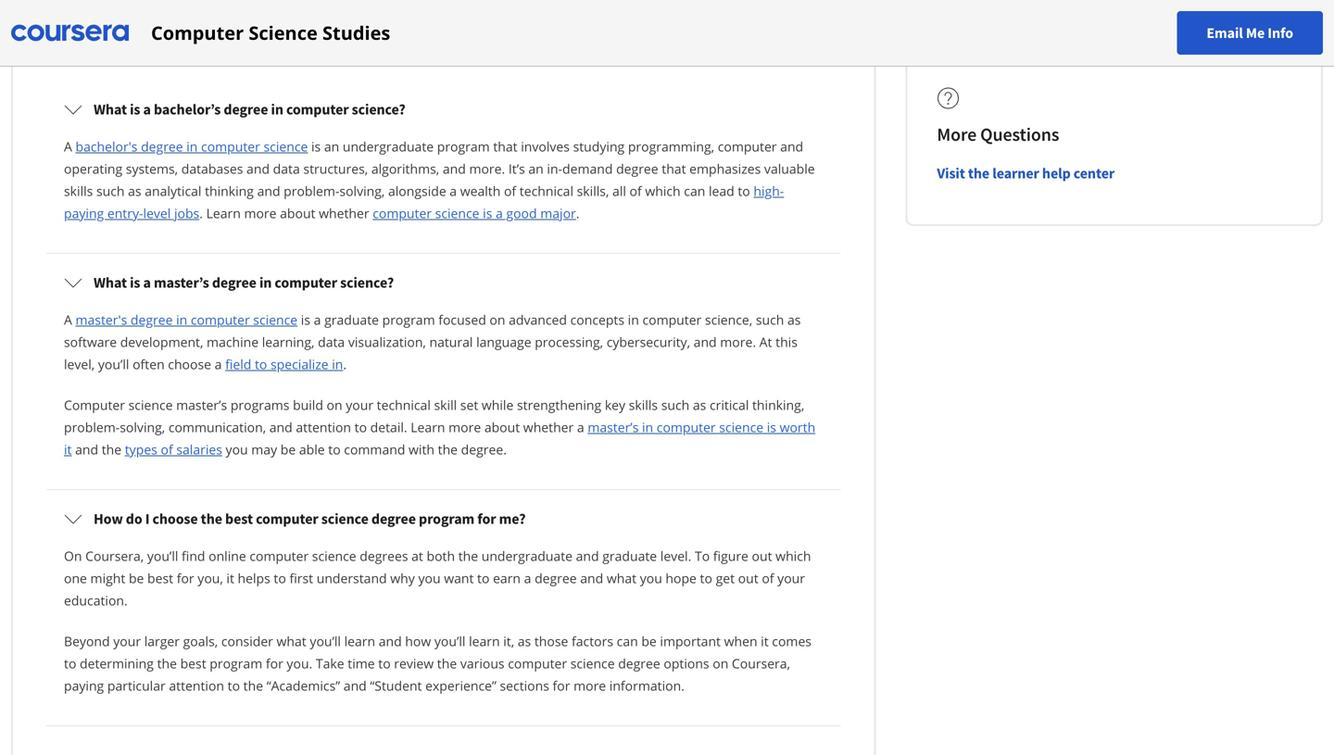 Task type: describe. For each thing, give the bounding box(es) containing it.
those
[[535, 633, 569, 650]]

coursera, inside 'on coursera, you'll find online computer science degrees at both the undergraduate and graduate level. to figure out which one might be best for you, it helps to first understand why you want to earn a degree and what you hope to get out of your education.'
[[85, 547, 144, 565]]

learning,
[[262, 333, 315, 351]]

coursera image
[[11, 18, 129, 48]]

computer science studies
[[151, 20, 391, 45]]

processing,
[[535, 333, 603, 351]]

more inside 'beyond your larger goals, consider what you'll learn and how you'll learn it, as those factors can be important when it comes to determining the best program for you. take time to review the various computer science degree options on coursera, paying particular attention to the "academics" and "student experience" sections for more information.'
[[574, 677, 606, 695]]

goals,
[[183, 633, 218, 650]]

graduate inside is a graduate program focused on advanced concepts in computer science, such as software development, machine learning, data visualization, natural language processing, cybersecurity, and more. at this level, you'll often choose a
[[324, 311, 379, 329]]

what is a bachelor's degree in computer science?
[[94, 100, 406, 119]]

systems,
[[126, 160, 178, 177]]

build
[[293, 396, 323, 414]]

in right specialize
[[332, 355, 343, 373]]

determining
[[80, 655, 154, 672]]

as inside 'computer science master's programs build on your technical skill set while strengthening key skills such as critical thinking, problem-solving, communication, and attention to detail. learn more about whether a'
[[693, 396, 707, 414]]

both
[[427, 547, 455, 565]]

cybersecurity,
[[607, 333, 691, 351]]

degree inside 'on coursera, you'll find online computer science degrees at both the undergraduate and graduate level. to figure out which one might be best for you, it helps to first understand why you want to earn a degree and what you hope to get out of your education.'
[[535, 570, 577, 587]]

bachelor's degree in computer science link
[[76, 138, 308, 155]]

a left good
[[496, 204, 503, 222]]

to
[[695, 547, 710, 565]]

to left earn
[[477, 570, 490, 587]]

1 horizontal spatial .
[[343, 355, 347, 373]]

attention inside 'computer science master's programs build on your technical skill set while strengthening key skills such as critical thinking, problem-solving, communication, and attention to detail. learn more about whether a'
[[296, 418, 351, 436]]

databases
[[181, 160, 243, 177]]

the up "experience""
[[437, 655, 457, 672]]

analytical
[[145, 182, 202, 200]]

program inside is an undergraduate program that involves studying programming, computer and operating systems, databases and data structures, algorithms, and more. it's an in-demand degree that emphasizes valuable skills such as analytical thinking and problem-solving, alongside a wealth of technical skills, all of which can lead to
[[437, 138, 490, 155]]

what for what is a bachelor's degree in computer science?
[[94, 100, 127, 119]]

to down consider at the left bottom of page
[[228, 677, 240, 695]]

center
[[1074, 164, 1115, 183]]

master's
[[76, 311, 127, 329]]

2 learn from the left
[[469, 633, 500, 650]]

high- paying entry-level jobs link
[[64, 182, 784, 222]]

might
[[90, 570, 125, 587]]

such inside is a graduate program focused on advanced concepts in computer science, such as software development, machine learning, data visualization, natural language processing, cybersecurity, and more. at this level, you'll often choose a
[[756, 311, 784, 329]]

experience"
[[426, 677, 497, 695]]

computer inside 'beyond your larger goals, consider what you'll learn and how you'll learn it, as those factors can be important when it comes to determining the best program for you. take time to review the various computer science degree options on coursera, paying particular attention to the "academics" and "student experience" sections for more information.'
[[508, 655, 567, 672]]

is inside master's in computer science is worth it
[[767, 418, 777, 436]]

the left 'types'
[[102, 441, 122, 458]]

1 learn from the left
[[344, 633, 375, 650]]

strengthening
[[517, 396, 602, 414]]

to inside is an undergraduate program that involves studying programming, computer and operating systems, databases and data structures, algorithms, and more. it's an in-demand degree that emphasizes valuable skills such as analytical thinking and problem-solving, alongside a wealth of technical skills, all of which can lead to
[[738, 182, 751, 200]]

master's in computer science is worth it link
[[64, 418, 816, 458]]

in up databases
[[187, 138, 198, 155]]

solving, inside is an undergraduate program that involves studying programming, computer and operating systems, databases and data structures, algorithms, and more. it's an in-demand degree that emphasizes valuable skills such as analytical thinking and problem-solving, alongside a wealth of technical skills, all of which can lead to
[[340, 182, 385, 200]]

field to specialize in .
[[225, 355, 347, 373]]

information.
[[610, 677, 685, 695]]

1 horizontal spatial you
[[418, 570, 441, 587]]

entry-
[[107, 204, 143, 222]]

high- paying entry-level jobs
[[64, 182, 784, 222]]

visit the learner help center link
[[937, 164, 1115, 183]]

level
[[143, 204, 171, 222]]

algorithms,
[[372, 160, 440, 177]]

key
[[605, 396, 626, 414]]

and inside 'computer science master's programs build on your technical skill set while strengthening key skills such as critical thinking, problem-solving, communication, and attention to detail. learn more about whether a'
[[269, 418, 293, 436]]

science inside dropdown button
[[321, 510, 369, 528]]

is down wealth
[[483, 204, 493, 222]]

review
[[394, 655, 434, 672]]

skill
[[434, 396, 457, 414]]

it,
[[503, 633, 515, 650]]

level,
[[64, 355, 95, 373]]

demand
[[563, 160, 613, 177]]

the down consider at the left bottom of page
[[243, 677, 263, 695]]

it inside 'on coursera, you'll find online computer science degrees at both the undergraduate and graduate level. to figure out which one might be best for you, it helps to first understand why you want to earn a degree and what you hope to get out of your education.'
[[227, 570, 234, 587]]

your inside 'on coursera, you'll find online computer science degrees at both the undergraduate and graduate level. to figure out which one might be best for you, it helps to first understand why you want to earn a degree and what you hope to get out of your education.'
[[778, 570, 805, 587]]

2 horizontal spatial .
[[576, 204, 580, 222]]

critical
[[710, 396, 749, 414]]

0 horizontal spatial that
[[493, 138, 518, 155]]

coursera, inside 'beyond your larger goals, consider what you'll learn and how you'll learn it, as those factors can be important when it comes to determining the best program for you. take time to review the various computer science degree options on coursera, paying particular attention to the "academics" and "student experience" sections for more information.'
[[732, 655, 791, 672]]

to right time
[[378, 655, 391, 672]]

in up development,
[[176, 311, 187, 329]]

machine
[[207, 333, 259, 351]]

what inside 'beyond your larger goals, consider what you'll learn and how you'll learn it, as those factors can be important when it comes to determining the best program for you. take time to review the various computer science degree options on coursera, paying particular attention to the "academics" and "student experience" sections for more information.'
[[277, 633, 307, 650]]

0 horizontal spatial more
[[244, 204, 277, 222]]

0 vertical spatial out
[[752, 547, 773, 565]]

your inside 'beyond your larger goals, consider what you'll learn and how you'll learn it, as those factors can be important when it comes to determining the best program for you. take time to review the various computer science degree options on coursera, paying particular attention to the "academics" and "student experience" sections for more information.'
[[113, 633, 141, 650]]

larger
[[144, 633, 180, 650]]

find
[[182, 547, 205, 565]]

valuable
[[765, 160, 815, 177]]

time
[[348, 655, 375, 672]]

factors
[[572, 633, 614, 650]]

of down it's
[[504, 182, 516, 200]]

degree inside 'beyond your larger goals, consider what you'll learn and how you'll learn it, as those factors can be important when it comes to determining the best program for you. take time to review the various computer science degree options on coursera, paying particular attention to the "academics" and "student experience" sections for more information.'
[[618, 655, 661, 672]]

a for a bachelor's degree in computer science
[[64, 138, 72, 155]]

more inside 'computer science master's programs build on your technical skill set while strengthening key skills such as critical thinking, problem-solving, communication, and attention to detail. learn more about whether a'
[[449, 418, 481, 436]]

"academics"
[[267, 677, 340, 695]]

0 horizontal spatial an
[[324, 138, 339, 155]]

to inside 'computer science master's programs build on your technical skill set while strengthening key skills such as critical thinking, problem-solving, communication, and attention to detail. learn more about whether a'
[[355, 418, 367, 436]]

0 horizontal spatial whether
[[319, 204, 369, 222]]

as inside 'beyond your larger goals, consider what you'll learn and how you'll learn it, as those factors can be important when it comes to determining the best program for you. take time to review the various computer science degree options on coursera, paying particular attention to the "academics" and "student experience" sections for more information.'
[[518, 633, 531, 650]]

the down larger
[[157, 655, 177, 672]]

for right sections
[[553, 677, 570, 695]]

while
[[482, 396, 514, 414]]

a for a master's degree in computer science
[[64, 311, 72, 329]]

earn
[[493, 570, 521, 587]]

questions
[[981, 123, 1060, 146]]

wealth
[[460, 182, 501, 200]]

0 horizontal spatial you
[[226, 441, 248, 458]]

such inside 'computer science master's programs build on your technical skill set while strengthening key skills such as critical thinking, problem-solving, communication, and attention to detail. learn more about whether a'
[[662, 396, 690, 414]]

can inside 'beyond your larger goals, consider what you'll learn and how you'll learn it, as those factors can be important when it comes to determining the best program for you. take time to review the various computer science degree options on coursera, paying particular attention to the "academics" and "student experience" sections for more information.'
[[617, 633, 638, 650]]

email
[[1207, 24, 1244, 42]]

degree inside what is a master's degree in computer science? dropdown button
[[212, 273, 257, 292]]

hope
[[666, 570, 697, 587]]

options
[[664, 655, 710, 672]]

specialize
[[271, 355, 329, 373]]

more. inside is an undergraduate program that involves studying programming, computer and operating systems, databases and data structures, algorithms, and more. it's an in-demand degree that emphasizes valuable skills such as analytical thinking and problem-solving, alongside a wealth of technical skills, all of which can lead to
[[469, 160, 505, 177]]

involves
[[521, 138, 570, 155]]

a left "field"
[[215, 355, 222, 373]]

whether inside 'computer science master's programs build on your technical skill set while strengthening key skills such as critical thinking, problem-solving, communication, and attention to detail. learn more about whether a'
[[524, 418, 574, 436]]

to right "field"
[[255, 355, 267, 373]]

choose inside dropdown button
[[152, 510, 198, 528]]

1 horizontal spatial be
[[281, 441, 296, 458]]

email me info button
[[1177, 11, 1324, 55]]

me
[[1247, 24, 1265, 42]]

science inside 'on coursera, you'll find online computer science degrees at both the undergraduate and graduate level. to figure out which one might be best for you, it helps to first understand why you want to earn a degree and what you hope to get out of your education.'
[[312, 547, 357, 565]]

in-
[[547, 160, 563, 177]]

best inside dropdown button
[[225, 510, 253, 528]]

is a graduate program focused on advanced concepts in computer science, such as software development, machine learning, data visualization, natural language processing, cybersecurity, and more. at this level, you'll often choose a
[[64, 311, 801, 373]]

in up learning,
[[259, 273, 272, 292]]

focused
[[439, 311, 486, 329]]

of right all
[[630, 182, 642, 200]]

language
[[476, 333, 532, 351]]

graduate inside 'on coursera, you'll find online computer science degrees at both the undergraduate and graduate level. to figure out which one might be best for you, it helps to first understand why you want to earn a degree and what you hope to get out of your education.'
[[603, 547, 657, 565]]

science inside 'beyond your larger goals, consider what you'll learn and how you'll learn it, as those factors can be important when it comes to determining the best program for you. take time to review the various computer science degree options on coursera, paying particular attention to the "academics" and "student experience" sections for more information.'
[[571, 655, 615, 672]]

best inside 'beyond your larger goals, consider what you'll learn and how you'll learn it, as those factors can be important when it comes to determining the best program for you. take time to review the various computer science degree options on coursera, paying particular attention to the "academics" and "student experience" sections for more information.'
[[180, 655, 206, 672]]

a up learning,
[[314, 311, 321, 329]]

in down science on the top left
[[271, 100, 284, 119]]

alongside
[[388, 182, 446, 200]]

on for your
[[327, 396, 343, 414]]

skills,
[[577, 182, 609, 200]]

skills inside 'computer science master's programs build on your technical skill set while strengthening key skills such as critical thinking, problem-solving, communication, and attention to detail. learn more about whether a'
[[629, 396, 658, 414]]

technical inside is an undergraduate program that involves studying programming, computer and operating systems, databases and data structures, algorithms, and more. it's an in-demand degree that emphasizes valuable skills such as analytical thinking and problem-solving, alongside a wealth of technical skills, all of which can lead to
[[520, 182, 574, 200]]

studies
[[323, 20, 391, 45]]

2 horizontal spatial you
[[640, 570, 663, 587]]

a inside is an undergraduate program that involves studying programming, computer and operating systems, databases and data structures, algorithms, and more. it's an in-demand degree that emphasizes valuable skills such as analytical thinking and problem-solving, alongside a wealth of technical skills, all of which can lead to
[[450, 182, 457, 200]]

how do i choose the best computer science degree program for me? button
[[49, 493, 838, 545]]

what is a master's degree in computer science?
[[94, 273, 394, 292]]

such inside is an undergraduate program that involves studying programming, computer and operating systems, databases and data structures, algorithms, and more. it's an in-demand degree that emphasizes valuable skills such as analytical thinking and problem-solving, alongside a wealth of technical skills, all of which can lead to
[[96, 182, 125, 200]]

more questions
[[937, 123, 1060, 146]]

paying inside high- paying entry-level jobs
[[64, 204, 104, 222]]

can inside is an undergraduate program that involves studying programming, computer and operating systems, databases and data structures, algorithms, and more. it's an in-demand degree that emphasizes valuable skills such as analytical thinking and problem-solving, alongside a wealth of technical skills, all of which can lead to
[[684, 182, 706, 200]]

level.
[[661, 547, 692, 565]]

how
[[94, 510, 123, 528]]

help
[[1043, 164, 1071, 183]]

what is a master's degree in computer science? button
[[49, 257, 838, 309]]

thinking,
[[753, 396, 805, 414]]

for inside dropdown button
[[478, 510, 496, 528]]

science,
[[705, 311, 753, 329]]

types
[[125, 441, 157, 458]]

as inside is a graduate program focused on advanced concepts in computer science, such as software development, machine learning, data visualization, natural language processing, cybersecurity, and more. at this level, you'll often choose a
[[788, 311, 801, 329]]

a inside 'on coursera, you'll find online computer science degrees at both the undergraduate and graduate level. to figure out which one might be best for you, it helps to first understand why you want to earn a degree and what you hope to get out of your education.'
[[524, 570, 532, 587]]

choose inside is a graduate program focused on advanced concepts in computer science, such as software development, machine learning, data visualization, natural language processing, cybersecurity, and more. at this level, you'll often choose a
[[168, 355, 211, 373]]

technical inside 'computer science master's programs build on your technical skill set while strengthening key skills such as critical thinking, problem-solving, communication, and attention to detail. learn more about whether a'
[[377, 396, 431, 414]]

degree inside the what is a bachelor's degree in computer science? dropdown button
[[224, 100, 268, 119]]

bachelor's
[[154, 100, 221, 119]]

comes
[[772, 633, 812, 650]]

at
[[760, 333, 773, 351]]

the inside 'on coursera, you'll find online computer science degrees at both the undergraduate and graduate level. to figure out which one might be best for you, it helps to first understand why you want to earn a degree and what you hope to get out of your education.'
[[459, 547, 478, 565]]

you.
[[287, 655, 313, 672]]

science inside master's in computer science is worth it
[[719, 418, 764, 436]]

1 vertical spatial an
[[529, 160, 544, 177]]

problem- inside is an undergraduate program that involves studying programming, computer and operating systems, databases and data structures, algorithms, and more. it's an in-demand degree that emphasizes valuable skills such as analytical thinking and problem-solving, alongside a wealth of technical skills, all of which can lead to
[[284, 182, 340, 200]]

to left first
[[274, 570, 286, 587]]

program inside is a graduate program focused on advanced concepts in computer science, such as software development, machine learning, data visualization, natural language processing, cybersecurity, and more. at this level, you'll often choose a
[[382, 311, 435, 329]]

is up 'a master's degree in computer science'
[[130, 273, 140, 292]]

data inside is a graduate program focused on advanced concepts in computer science, such as software development, machine learning, data visualization, natural language processing, cybersecurity, and more. at this level, you'll often choose a
[[318, 333, 345, 351]]

particular
[[107, 677, 166, 695]]

how do i choose the best computer science degree program for me?
[[94, 510, 526, 528]]

on coursera, you'll find online computer science degrees at both the undergraduate and graduate level. to figure out which one might be best for you, it helps to first understand why you want to earn a degree and what you hope to get out of your education.
[[64, 547, 811, 609]]



Task type: vqa. For each thing, say whether or not it's contained in the screenshot.
science,
yes



Task type: locate. For each thing, give the bounding box(es) containing it.
attention inside 'beyond your larger goals, consider what you'll learn and how you'll learn it, as those factors can be important when it comes to determining the best program for you. take time to review the various computer science degree options on coursera, paying particular attention to the "academics" and "student experience" sections for more information.'
[[169, 677, 224, 695]]

0 horizontal spatial skills
[[64, 182, 93, 200]]

0 vertical spatial undergraduate
[[343, 138, 434, 155]]

0 vertical spatial coursera,
[[85, 547, 144, 565]]

2 horizontal spatial best
[[225, 510, 253, 528]]

science? for what is a bachelor's degree in computer science?
[[352, 100, 406, 119]]

1 vertical spatial computer
[[64, 396, 125, 414]]

1 vertical spatial out
[[738, 570, 759, 587]]

me?
[[499, 510, 526, 528]]

1 vertical spatial whether
[[524, 418, 574, 436]]

0 horizontal spatial about
[[280, 204, 316, 222]]

science down critical
[[719, 418, 764, 436]]

it inside master's in computer science is worth it
[[64, 441, 72, 458]]

do
[[126, 510, 142, 528]]

computer inside 'computer science master's programs build on your technical skill set while strengthening key skills such as critical thinking, problem-solving, communication, and attention to detail. learn more about whether a'
[[64, 396, 125, 414]]

solving, down structures,
[[340, 182, 385, 200]]

attention up the able
[[296, 418, 351, 436]]

science up understand
[[312, 547, 357, 565]]

2 vertical spatial more
[[574, 677, 606, 695]]

degree up development,
[[131, 311, 173, 329]]

0 horizontal spatial undergraduate
[[343, 138, 434, 155]]

0 vertical spatial such
[[96, 182, 125, 200]]

learn down thinking at top left
[[206, 204, 241, 222]]

to right the able
[[328, 441, 341, 458]]

program down consider at the left bottom of page
[[210, 655, 263, 672]]

degree inside the how do i choose the best computer science degree program for me? dropdown button
[[372, 510, 416, 528]]

out right figure
[[752, 547, 773, 565]]

0 horizontal spatial learn
[[344, 633, 375, 650]]

jobs
[[174, 204, 199, 222]]

0 vertical spatial graduate
[[324, 311, 379, 329]]

1 horizontal spatial which
[[776, 547, 811, 565]]

computer
[[151, 20, 244, 45], [64, 396, 125, 414]]

you'll inside is a graduate program focused on advanced concepts in computer science, such as software development, machine learning, data visualization, natural language processing, cybersecurity, and more. at this level, you'll often choose a
[[98, 355, 129, 373]]

. right specialize
[[343, 355, 347, 373]]

science
[[264, 138, 308, 155], [435, 204, 480, 222], [253, 311, 298, 329], [128, 396, 173, 414], [719, 418, 764, 436], [321, 510, 369, 528], [312, 547, 357, 565], [571, 655, 615, 672]]

science down wealth
[[435, 204, 480, 222]]

which
[[645, 182, 681, 200], [776, 547, 811, 565]]

attention down goals,
[[169, 677, 224, 695]]

it left 'types'
[[64, 441, 72, 458]]

0 horizontal spatial can
[[617, 633, 638, 650]]

paying inside 'beyond your larger goals, consider what you'll learn and how you'll learn it, as those factors can be important when it comes to determining the best program for you. take time to review the various computer science degree options on coursera, paying particular attention to the "academics" and "student experience" sections for more information.'
[[64, 677, 104, 695]]

0 vertical spatial technical
[[520, 182, 574, 200]]

0 vertical spatial it
[[64, 441, 72, 458]]

major
[[541, 204, 576, 222]]

2 what from the top
[[94, 273, 127, 292]]

degree inside is an undergraduate program that involves studying programming, computer and operating systems, databases and data structures, algorithms, and more. it's an in-demand degree that emphasizes valuable skills such as analytical thinking and problem-solving, alongside a wealth of technical skills, all of which can lead to
[[616, 160, 659, 177]]

best
[[225, 510, 253, 528], [147, 570, 173, 587], [180, 655, 206, 672]]

science inside 'computer science master's programs build on your technical skill set while strengthening key skills such as critical thinking, problem-solving, communication, and attention to detail. learn more about whether a'
[[128, 396, 173, 414]]

what left hope
[[607, 570, 637, 587]]

0 horizontal spatial problem-
[[64, 418, 120, 436]]

degree up "systems,"
[[141, 138, 183, 155]]

a up 'software'
[[64, 311, 72, 329]]

science? up the algorithms,
[[352, 100, 406, 119]]

0 vertical spatial more
[[244, 204, 277, 222]]

1 vertical spatial your
[[778, 570, 805, 587]]

consider
[[221, 633, 273, 650]]

all
[[613, 182, 626, 200]]

a right earn
[[524, 570, 532, 587]]

master's inside dropdown button
[[154, 273, 209, 292]]

want
[[444, 570, 474, 587]]

whether
[[319, 204, 369, 222], [524, 418, 574, 436]]

undergraduate up the algorithms,
[[343, 138, 434, 155]]

and inside is a graduate program focused on advanced concepts in computer science, such as software development, machine learning, data visualization, natural language processing, cybersecurity, and more. at this level, you'll often choose a
[[694, 333, 717, 351]]

1 horizontal spatial about
[[485, 418, 520, 436]]

2 horizontal spatial it
[[761, 633, 769, 650]]

problem- down structures,
[[284, 182, 340, 200]]

on up language
[[490, 311, 506, 329]]

1 vertical spatial more.
[[720, 333, 756, 351]]

more.
[[469, 160, 505, 177], [720, 333, 756, 351]]

1 paying from the top
[[64, 204, 104, 222]]

0 vertical spatial skills
[[64, 182, 93, 200]]

1 vertical spatial what
[[94, 273, 127, 292]]

for left you.
[[266, 655, 283, 672]]

master's degree in computer science link
[[76, 311, 298, 329]]

more. inside is a graduate program focused on advanced concepts in computer science, such as software development, machine learning, data visualization, natural language processing, cybersecurity, and more. at this level, you'll often choose a
[[720, 333, 756, 351]]

detail.
[[370, 418, 408, 436]]

computer inside dropdown button
[[256, 510, 319, 528]]

computer
[[286, 100, 349, 119], [201, 138, 260, 155], [718, 138, 777, 155], [373, 204, 432, 222], [275, 273, 337, 292], [191, 311, 250, 329], [643, 311, 702, 329], [657, 418, 716, 436], [256, 510, 319, 528], [250, 547, 309, 565], [508, 655, 567, 672]]

on inside 'beyond your larger goals, consider what you'll learn and how you'll learn it, as those factors can be important when it comes to determining the best program for you. take time to review the various computer science degree options on coursera, paying particular attention to the "academics" and "student experience" sections for more information.'
[[713, 655, 729, 672]]

is up structures,
[[311, 138, 321, 155]]

computer inside 'on coursera, you'll find online computer science degrees at both the undergraduate and graduate level. to figure out which one might be best for you, it helps to first understand why you want to earn a degree and what you hope to get out of your education.'
[[250, 547, 309, 565]]

you'll right how
[[435, 633, 466, 650]]

that down programming,
[[662, 160, 686, 177]]

your up determining
[[113, 633, 141, 650]]

1 vertical spatial best
[[147, 570, 173, 587]]

important
[[660, 633, 721, 650]]

learn up various on the bottom of page
[[469, 633, 500, 650]]

field
[[225, 355, 251, 373]]

0 vertical spatial what
[[607, 570, 637, 587]]

master's up 'a master's degree in computer science'
[[154, 273, 209, 292]]

a master's degree in computer science
[[64, 311, 298, 329]]

an
[[324, 138, 339, 155], [529, 160, 544, 177]]

0 vertical spatial a
[[64, 138, 72, 155]]

1 vertical spatial more
[[449, 418, 481, 436]]

on right build
[[327, 396, 343, 414]]

graduate left level.
[[603, 547, 657, 565]]

visit
[[937, 164, 966, 183]]

whether down strengthening
[[524, 418, 574, 436]]

. learn more about whether computer science is a good major .
[[199, 204, 580, 222]]

0 vertical spatial data
[[273, 160, 300, 177]]

1 horizontal spatial more.
[[720, 333, 756, 351]]

0 horizontal spatial attention
[[169, 677, 224, 695]]

0 horizontal spatial what
[[277, 633, 307, 650]]

0 vertical spatial can
[[684, 182, 706, 200]]

as inside is an undergraduate program that involves studying programming, computer and operating systems, databases and data structures, algorithms, and more. it's an in-demand degree that emphasizes valuable skills such as analytical thinking and problem-solving, alongside a wealth of technical skills, all of which can lead to
[[128, 182, 141, 200]]

solving, inside 'computer science master's programs build on your technical skill set while strengthening key skills such as critical thinking, problem-solving, communication, and attention to detail. learn more about whether a'
[[120, 418, 165, 436]]

1 horizontal spatial undergraduate
[[482, 547, 573, 565]]

be right might
[[129, 570, 144, 587]]

data left structures,
[[273, 160, 300, 177]]

lead
[[709, 182, 735, 200]]

education.
[[64, 592, 128, 609]]

a up 'a master's degree in computer science'
[[143, 273, 151, 292]]

you'll up take
[[310, 633, 341, 650]]

with
[[409, 441, 435, 458]]

i
[[145, 510, 150, 528]]

master's up communication,
[[176, 396, 227, 414]]

be inside 'on coursera, you'll find online computer science degrees at both the undergraduate and graduate level. to figure out which one might be best for you, it helps to first understand why you want to earn a degree and what you hope to get out of your education.'
[[129, 570, 144, 587]]

is inside is a graduate program focused on advanced concepts in computer science, such as software development, machine learning, data visualization, natural language processing, cybersecurity, and more. at this level, you'll often choose a
[[301, 311, 311, 329]]

1 horizontal spatial attention
[[296, 418, 351, 436]]

0 horizontal spatial solving,
[[120, 418, 165, 436]]

degree right earn
[[535, 570, 577, 587]]

computer inside is an undergraduate program that involves studying programming, computer and operating systems, databases and data structures, algorithms, and more. it's an in-demand degree that emphasizes valuable skills such as analytical thinking and problem-solving, alongside a wealth of technical skills, all of which can lead to
[[718, 138, 777, 155]]

may
[[251, 441, 277, 458]]

0 horizontal spatial be
[[129, 570, 144, 587]]

degree
[[224, 100, 268, 119], [141, 138, 183, 155], [616, 160, 659, 177], [212, 273, 257, 292], [131, 311, 173, 329], [372, 510, 416, 528], [535, 570, 577, 587], [618, 655, 661, 672]]

coursera, up might
[[85, 547, 144, 565]]

science down 'often'
[[128, 396, 173, 414]]

the right "with"
[[438, 441, 458, 458]]

0 vertical spatial attention
[[296, 418, 351, 436]]

a inside 'computer science master's programs build on your technical skill set while strengthening key skills such as critical thinking, problem-solving, communication, and attention to detail. learn more about whether a'
[[577, 418, 585, 436]]

2 vertical spatial your
[[113, 633, 141, 650]]

to left get
[[700, 570, 713, 587]]

computer down the level,
[[64, 396, 125, 414]]

get
[[716, 570, 735, 587]]

the right visit on the right top
[[968, 164, 990, 183]]

collapsed list
[[43, 77, 845, 730]]

best up online
[[225, 510, 253, 528]]

problem- inside 'computer science master's programs build on your technical skill set while strengthening key skills such as critical thinking, problem-solving, communication, and attention to detail. learn more about whether a'
[[64, 418, 120, 436]]

learn inside 'computer science master's programs build on your technical skill set while strengthening key skills such as critical thinking, problem-solving, communication, and attention to detail. learn more about whether a'
[[411, 418, 445, 436]]

0 horizontal spatial learn
[[206, 204, 241, 222]]

2 vertical spatial be
[[642, 633, 657, 650]]

1 what from the top
[[94, 100, 127, 119]]

1 vertical spatial master's
[[176, 396, 227, 414]]

graduate up visualization,
[[324, 311, 379, 329]]

paying down determining
[[64, 677, 104, 695]]

high-
[[754, 182, 784, 200]]

to up command at the bottom left of the page
[[355, 418, 367, 436]]

0 vertical spatial which
[[645, 182, 681, 200]]

science? for what is a master's degree in computer science?
[[340, 273, 394, 292]]

at
[[412, 547, 423, 565]]

1 horizontal spatial learn
[[469, 633, 500, 650]]

1 vertical spatial a
[[64, 311, 72, 329]]

1 vertical spatial learn
[[411, 418, 445, 436]]

you'll inside 'on coursera, you'll find online computer science degrees at both the undergraduate and graduate level. to figure out which one might be best for you, it helps to first understand why you want to earn a degree and what you hope to get out of your education.'
[[147, 547, 178, 565]]

an up structures,
[[324, 138, 339, 155]]

1 vertical spatial attention
[[169, 677, 224, 695]]

1 vertical spatial that
[[662, 160, 686, 177]]

program inside 'beyond your larger goals, consider what you'll learn and how you'll learn it, as those factors can be important when it comes to determining the best program for you. take time to review the various computer science degree options on coursera, paying particular attention to the "academics" and "student experience" sections for more information.'
[[210, 655, 263, 672]]

of right 'types'
[[161, 441, 173, 458]]

best inside 'on coursera, you'll find online computer science degrees at both the undergraduate and graduate level. to figure out which one might be best for you, it helps to first understand why you want to earn a degree and what you hope to get out of your education.'
[[147, 570, 173, 587]]

1 horizontal spatial technical
[[520, 182, 574, 200]]

1 a from the top
[[64, 138, 72, 155]]

1 horizontal spatial skills
[[629, 396, 658, 414]]

software
[[64, 333, 117, 351]]

about inside 'computer science master's programs build on your technical skill set while strengthening key skills such as critical thinking, problem-solving, communication, and attention to detail. learn more about whether a'
[[485, 418, 520, 436]]

this
[[776, 333, 798, 351]]

skills inside is an undergraduate program that involves studying programming, computer and operating systems, databases and data structures, algorithms, and more. it's an in-demand degree that emphasizes valuable skills such as analytical thinking and problem-solving, alongside a wealth of technical skills, all of which can lead to
[[64, 182, 93, 200]]

0 vertical spatial an
[[324, 138, 339, 155]]

computer for computer science master's programs build on your technical skill set while strengthening key skills such as critical thinking, problem-solving, communication, and attention to detail. learn more about whether a
[[64, 396, 125, 414]]

your inside 'computer science master's programs build on your technical skill set while strengthening key skills such as critical thinking, problem-solving, communication, and attention to detail. learn more about whether a'
[[346, 396, 374, 414]]

1 vertical spatial graduate
[[603, 547, 657, 565]]

0 vertical spatial master's
[[154, 273, 209, 292]]

degree right the bachelor's
[[224, 100, 268, 119]]

more. up wealth
[[469, 160, 505, 177]]

undergraduate up earn
[[482, 547, 573, 565]]

a bachelor's degree in computer science
[[64, 138, 308, 155]]

1 vertical spatial undergraduate
[[482, 547, 573, 565]]

for inside 'on coursera, you'll find online computer science degrees at both the undergraduate and graduate level. to figure out which one might be best for you, it helps to first understand why you want to earn a degree and what you hope to get out of your education.'
[[177, 570, 194, 587]]

a
[[64, 138, 72, 155], [64, 311, 72, 329]]

0 horizontal spatial coursera,
[[85, 547, 144, 565]]

good
[[506, 204, 537, 222]]

computer science master's programs build on your technical skill set while strengthening key skills such as critical thinking, problem-solving, communication, and attention to detail. learn more about whether a
[[64, 396, 805, 436]]

computer up the bachelor's
[[151, 20, 244, 45]]

such left critical
[[662, 396, 690, 414]]

problem-
[[284, 182, 340, 200], [64, 418, 120, 436]]

1 vertical spatial data
[[318, 333, 345, 351]]

technical down in-
[[520, 182, 574, 200]]

technical
[[520, 182, 574, 200], [377, 396, 431, 414]]

1 horizontal spatial graduate
[[603, 547, 657, 565]]

1 horizontal spatial best
[[180, 655, 206, 672]]

science up learning,
[[253, 311, 298, 329]]

is inside is an undergraduate program that involves studying programming, computer and operating systems, databases and data structures, algorithms, and more. it's an in-demand degree that emphasizes valuable skills such as analytical thinking and problem-solving, alongside a wealth of technical skills, all of which can lead to
[[311, 138, 321, 155]]

often
[[133, 355, 165, 373]]

0 horizontal spatial .
[[199, 204, 203, 222]]

one
[[64, 570, 87, 587]]

best down goals,
[[180, 655, 206, 672]]

science down factors
[[571, 655, 615, 672]]

1 horizontal spatial your
[[346, 396, 374, 414]]

1 vertical spatial which
[[776, 547, 811, 565]]

sections
[[500, 677, 550, 695]]

more down factors
[[574, 677, 606, 695]]

an left in-
[[529, 160, 544, 177]]

0 vertical spatial science?
[[352, 100, 406, 119]]

1 vertical spatial about
[[485, 418, 520, 436]]

program down the what is a bachelor's degree in computer science? dropdown button on the top of the page
[[437, 138, 490, 155]]

which inside is an undergraduate program that involves studying programming, computer and operating systems, databases and data structures, algorithms, and more. it's an in-demand degree that emphasizes valuable skills such as analytical thinking and problem-solving, alongside a wealth of technical skills, all of which can lead to
[[645, 182, 681, 200]]

computer inside master's in computer science is worth it
[[657, 418, 716, 436]]

computer inside is a graduate program focused on advanced concepts in computer science, such as software development, machine learning, data visualization, natural language processing, cybersecurity, and more. at this level, you'll often choose a
[[643, 311, 702, 329]]

operating
[[64, 160, 122, 177]]

0 horizontal spatial on
[[327, 396, 343, 414]]

1 horizontal spatial coursera,
[[732, 655, 791, 672]]

as right it,
[[518, 633, 531, 650]]

more
[[244, 204, 277, 222], [449, 418, 481, 436], [574, 677, 606, 695]]

you
[[226, 441, 248, 458], [418, 570, 441, 587], [640, 570, 663, 587]]

program inside dropdown button
[[419, 510, 475, 528]]

can left lead
[[684, 182, 706, 200]]

1 horizontal spatial can
[[684, 182, 706, 200]]

when
[[724, 633, 758, 650]]

undergraduate inside 'on coursera, you'll find online computer science degrees at both the undergraduate and graduate level. to figure out which one might be best for you, it helps to first understand why you want to earn a degree and what you hope to get out of your education.'
[[482, 547, 573, 565]]

degree up machine
[[212, 273, 257, 292]]

to down beyond
[[64, 655, 76, 672]]

2 horizontal spatial more
[[574, 677, 606, 695]]

such
[[96, 182, 125, 200], [756, 311, 784, 329], [662, 396, 690, 414]]

2 vertical spatial such
[[662, 396, 690, 414]]

1 horizontal spatial whether
[[524, 418, 574, 436]]

0 horizontal spatial graduate
[[324, 311, 379, 329]]

0 vertical spatial that
[[493, 138, 518, 155]]

1 vertical spatial can
[[617, 633, 638, 650]]

master's inside 'computer science master's programs build on your technical skill set while strengthening key skills such as critical thinking, problem-solving, communication, and attention to detail. learn more about whether a'
[[176, 396, 227, 414]]

on inside is a graduate program focused on advanced concepts in computer science, such as software development, machine learning, data visualization, natural language processing, cybersecurity, and more. at this level, you'll often choose a
[[490, 311, 506, 329]]

paying
[[64, 204, 104, 222], [64, 677, 104, 695]]

worth
[[780, 418, 816, 436]]

on inside 'computer science master's programs build on your technical skill set while strengthening key skills such as critical thinking, problem-solving, communication, and attention to detail. learn more about whether a'
[[327, 396, 343, 414]]

it right when at the bottom right of the page
[[761, 633, 769, 650]]

master's inside master's in computer science is worth it
[[588, 418, 639, 436]]

data up specialize
[[318, 333, 345, 351]]

is up the bachelor's
[[130, 100, 140, 119]]

programs
[[231, 396, 290, 414]]

studying
[[573, 138, 625, 155]]

on
[[64, 547, 82, 565]]

a
[[143, 100, 151, 119], [450, 182, 457, 200], [496, 204, 503, 222], [143, 273, 151, 292], [314, 311, 321, 329], [215, 355, 222, 373], [577, 418, 585, 436], [524, 570, 532, 587]]

what
[[607, 570, 637, 587], [277, 633, 307, 650]]

out right get
[[738, 570, 759, 587]]

visit the learner help center
[[937, 164, 1115, 183]]

1 horizontal spatial data
[[318, 333, 345, 351]]

what for what is a master's degree in computer science?
[[94, 273, 127, 292]]

0 horizontal spatial your
[[113, 633, 141, 650]]

0 vertical spatial about
[[280, 204, 316, 222]]

what inside 'on coursera, you'll find online computer science degrees at both the undergraduate and graduate level. to figure out which one might be best for you, it helps to first understand why you want to earn a degree and what you hope to get out of your education.'
[[607, 570, 637, 587]]

1 horizontal spatial on
[[490, 311, 506, 329]]

1 vertical spatial problem-
[[64, 418, 120, 436]]

paying left the entry-
[[64, 204, 104, 222]]

best left you,
[[147, 570, 173, 587]]

of inside 'on coursera, you'll find online computer science degrees at both the undergraduate and graduate level. to figure out which one might be best for you, it helps to first understand why you want to earn a degree and what you hope to get out of your education.'
[[762, 570, 774, 587]]

which inside 'on coursera, you'll find online computer science degrees at both the undergraduate and graduate level. to figure out which one might be best for you, it helps to first understand why you want to earn a degree and what you hope to get out of your education.'
[[776, 547, 811, 565]]

in inside is a graduate program focused on advanced concepts in computer science, such as software development, machine learning, data visualization, natural language processing, cybersecurity, and more. at this level, you'll often choose a
[[628, 311, 639, 329]]

the inside dropdown button
[[201, 510, 222, 528]]

program
[[437, 138, 490, 155], [382, 311, 435, 329], [419, 510, 475, 528], [210, 655, 263, 672]]

2 paying from the top
[[64, 677, 104, 695]]

degree up all
[[616, 160, 659, 177]]

data inside is an undergraduate program that involves studying programming, computer and operating systems, databases and data structures, algorithms, and more. it's an in-demand degree that emphasizes valuable skills such as analytical thinking and problem-solving, alongside a wealth of technical skills, all of which can lead to
[[273, 160, 300, 177]]

1 vertical spatial choose
[[152, 510, 198, 528]]

as up this
[[788, 311, 801, 329]]

more. down science,
[[720, 333, 756, 351]]

what is a bachelor's degree in computer science? button
[[49, 83, 838, 135]]

be left the able
[[281, 441, 296, 458]]

0 vertical spatial your
[[346, 396, 374, 414]]

2 a from the top
[[64, 311, 72, 329]]

1 horizontal spatial more
[[449, 418, 481, 436]]

0 horizontal spatial such
[[96, 182, 125, 200]]

be inside 'beyond your larger goals, consider what you'll learn and how you'll learn it, as those factors can be important when it comes to determining the best program for you. take time to review the various computer science degree options on coursera, paying particular attention to the "academics" and "student experience" sections for more information.'
[[642, 633, 657, 650]]

can
[[684, 182, 706, 200], [617, 633, 638, 650]]

info
[[1268, 24, 1294, 42]]

out
[[752, 547, 773, 565], [738, 570, 759, 587]]

structures,
[[303, 160, 368, 177]]

whether down structures,
[[319, 204, 369, 222]]

computer for computer science studies
[[151, 20, 244, 45]]

field to specialize in link
[[225, 355, 343, 373]]

take
[[316, 655, 344, 672]]

able
[[299, 441, 325, 458]]

in inside master's in computer science is worth it
[[642, 418, 654, 436]]

2 vertical spatial on
[[713, 655, 729, 672]]

1 vertical spatial be
[[129, 570, 144, 587]]

0 vertical spatial best
[[225, 510, 253, 528]]

what up master's
[[94, 273, 127, 292]]

you,
[[198, 570, 223, 587]]

technical up detail. at the bottom left of page
[[377, 396, 431, 414]]

1 vertical spatial coursera,
[[732, 655, 791, 672]]

2 horizontal spatial be
[[642, 633, 657, 650]]

on for advanced
[[490, 311, 506, 329]]

2 horizontal spatial such
[[756, 311, 784, 329]]

it inside 'beyond your larger goals, consider what you'll learn and how you'll learn it, as those factors can be important when it comes to determining the best program for you. take time to review the various computer science degree options on coursera, paying particular attention to the "academics" and "student experience" sections for more information.'
[[761, 633, 769, 650]]

2 vertical spatial best
[[180, 655, 206, 672]]

2 vertical spatial master's
[[588, 418, 639, 436]]

. down skills,
[[576, 204, 580, 222]]

degree up degrees
[[372, 510, 416, 528]]

types of salaries link
[[125, 441, 222, 458]]

0 vertical spatial be
[[281, 441, 296, 458]]

a down strengthening
[[577, 418, 585, 436]]

undergraduate inside is an undergraduate program that involves studying programming, computer and operating systems, databases and data structures, algorithms, and more. it's an in-demand degree that emphasizes valuable skills such as analytical thinking and problem-solving, alongside a wealth of technical skills, all of which can lead to
[[343, 138, 434, 155]]

a left the bachelor's
[[143, 100, 151, 119]]

visualization,
[[348, 333, 426, 351]]

science down what is a bachelor's degree in computer science?
[[264, 138, 308, 155]]

more down set
[[449, 418, 481, 436]]

about
[[280, 204, 316, 222], [485, 418, 520, 436]]

0 horizontal spatial technical
[[377, 396, 431, 414]]

a up operating
[[64, 138, 72, 155]]

solving, up 'types'
[[120, 418, 165, 436]]

in down cybersecurity,
[[642, 418, 654, 436]]

how
[[405, 633, 431, 650]]



